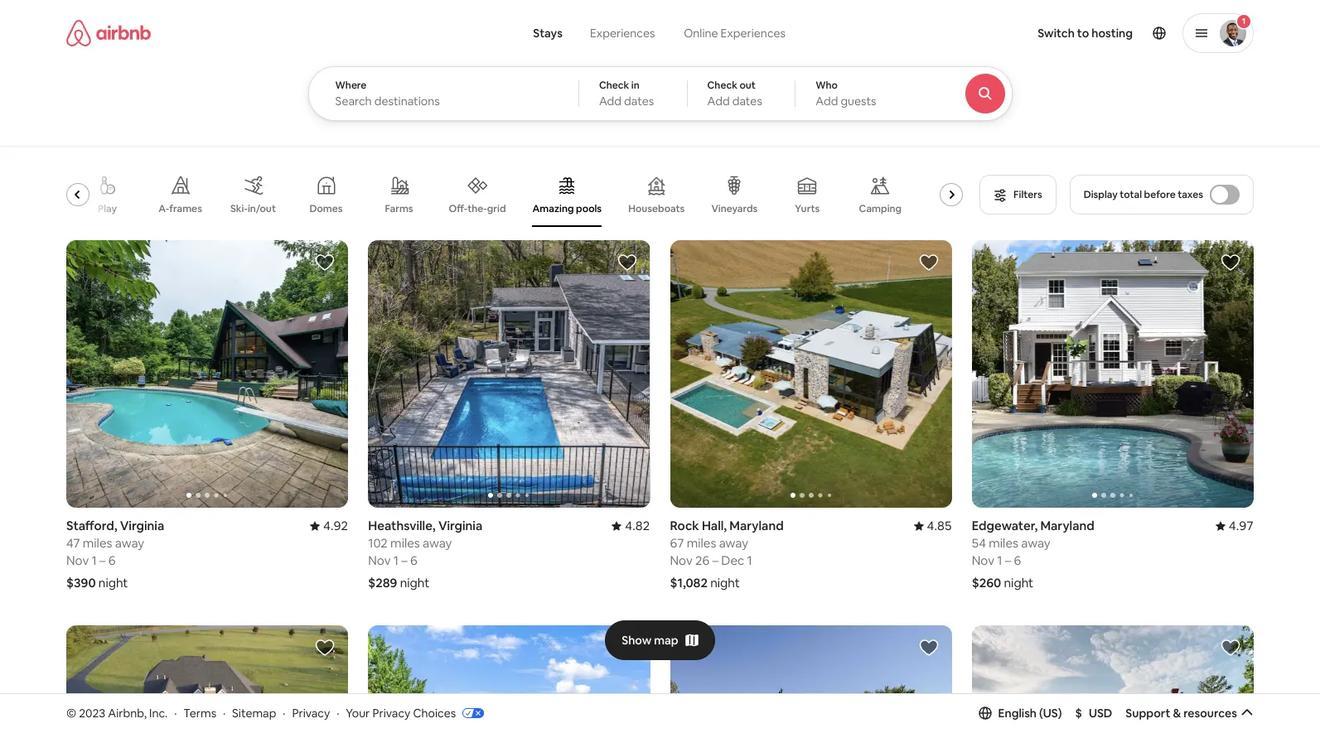 Task type: vqa. For each thing, say whether or not it's contained in the screenshot.
$390 at the bottom left of page
yes



Task type: locate. For each thing, give the bounding box(es) containing it.
1 horizontal spatial maryland
[[1041, 518, 1095, 534]]

night inside stafford, virginia 47 miles away nov 1 – 6 $390 night
[[98, 576, 128, 591]]

virginia right the stafford,
[[120, 518, 164, 534]]

1 miles from the left
[[83, 536, 112, 552]]

profile element
[[826, 0, 1255, 66]]

nov inside heathsville, virginia 102 miles away nov 1 – 6 $289 night
[[368, 553, 391, 569]]

nov inside stafford, virginia 47 miles away nov 1 – 6 $390 night
[[66, 553, 89, 569]]

check
[[599, 79, 630, 92], [708, 79, 738, 92]]

add down the online experiences
[[708, 94, 730, 109]]

miles inside the edgewater, maryland 54 miles away nov 1 – 6 $260 night
[[989, 536, 1019, 552]]

english (us) button
[[979, 706, 1063, 721]]

away down the 'heathsville,'
[[423, 536, 452, 552]]

miles down the 'heathsville,'
[[391, 536, 420, 552]]

1 night from the left
[[98, 576, 128, 591]]

away inside heathsville, virginia 102 miles away nov 1 – 6 $289 night
[[423, 536, 452, 552]]

6 inside heathsville, virginia 102 miles away nov 1 – 6 $289 night
[[411, 553, 418, 569]]

0 horizontal spatial experiences
[[590, 26, 655, 41]]

miles down edgewater,
[[989, 536, 1019, 552]]

virginia inside heathsville, virginia 102 miles away nov 1 – 6 $289 night
[[439, 518, 483, 534]]

1 button
[[1183, 13, 1255, 53]]

3 away from the left
[[719, 536, 749, 552]]

1 add from the left
[[599, 94, 622, 109]]

night
[[98, 576, 128, 591], [400, 576, 430, 591], [711, 576, 740, 591], [1005, 576, 1034, 591]]

26
[[696, 553, 710, 569]]

miles for 47
[[83, 536, 112, 552]]

&
[[1174, 706, 1182, 721]]

night for $390
[[98, 576, 128, 591]]

away inside 'rock hall, maryland 67 miles away nov 26 – dec 1 $1,082 night'
[[719, 536, 749, 552]]

away for edgewater,
[[1022, 536, 1051, 552]]

– down the 'heathsville,'
[[402, 553, 408, 569]]

4 · from the left
[[337, 706, 339, 721]]

dates inside check out add dates
[[733, 94, 763, 109]]

4 miles from the left
[[989, 536, 1019, 552]]

2 privacy from the left
[[373, 706, 411, 721]]

before
[[1145, 188, 1176, 201]]

away for stafford,
[[115, 536, 144, 552]]

2 dates from the left
[[733, 94, 763, 109]]

· left your on the left bottom
[[337, 706, 339, 721]]

nov down 67
[[670, 553, 693, 569]]

amazing
[[533, 202, 574, 216]]

amazing pools
[[533, 202, 602, 216]]

1 nov from the left
[[66, 553, 89, 569]]

· right terms link
[[223, 706, 226, 721]]

stays
[[533, 26, 563, 41]]

experiences right online
[[721, 26, 786, 41]]

away inside stafford, virginia 47 miles away nov 1 – 6 $390 night
[[115, 536, 144, 552]]

miles for 102
[[391, 536, 420, 552]]

night right $260
[[1005, 576, 1034, 591]]

4 night from the left
[[1005, 576, 1034, 591]]

miles inside stafford, virginia 47 miles away nov 1 – 6 $390 night
[[83, 536, 112, 552]]

4.85 out of 5 average rating image
[[914, 518, 953, 534]]

1 check from the left
[[599, 79, 630, 92]]

stafford, virginia 47 miles away nov 1 – 6 $390 night
[[66, 518, 164, 591]]

miles down the stafford,
[[83, 536, 112, 552]]

4 away from the left
[[1022, 536, 1051, 552]]

display total before taxes button
[[1070, 175, 1255, 215]]

0 horizontal spatial dates
[[624, 94, 654, 109]]

nov down 47
[[66, 553, 89, 569]]

4 – from the left
[[1006, 553, 1012, 569]]

dates for check out add dates
[[733, 94, 763, 109]]

dates down in
[[624, 94, 654, 109]]

0 horizontal spatial maryland
[[730, 518, 784, 534]]

experiences inside button
[[590, 26, 655, 41]]

what can we help you find? tab list
[[520, 17, 670, 50]]

– inside heathsville, virginia 102 miles away nov 1 – 6 $289 night
[[402, 553, 408, 569]]

– right 26
[[713, 553, 719, 569]]

2 night from the left
[[400, 576, 430, 591]]

maryland
[[730, 518, 784, 534], [1041, 518, 1095, 534]]

2 6 from the left
[[411, 553, 418, 569]]

resources
[[1184, 706, 1238, 721]]

add to wishlist: afton, virginia image
[[1221, 639, 1241, 659]]

1 horizontal spatial add
[[708, 94, 730, 109]]

yurts
[[795, 202, 820, 216]]

filters
[[1014, 188, 1043, 201]]

0 horizontal spatial add
[[599, 94, 622, 109]]

night inside heathsville, virginia 102 miles away nov 1 – 6 $289 night
[[400, 576, 430, 591]]

off-the-grid
[[449, 202, 506, 215]]

3 nov from the left
[[670, 553, 693, 569]]

add down "experiences" button
[[599, 94, 622, 109]]

taxes
[[1178, 188, 1204, 201]]

group
[[66, 163, 977, 227], [66, 240, 348, 508], [368, 240, 651, 508], [670, 240, 953, 508], [972, 240, 1255, 508], [66, 626, 348, 734], [368, 626, 651, 734], [670, 626, 953, 734], [972, 626, 1255, 734]]

miles
[[83, 536, 112, 552], [391, 536, 420, 552], [687, 536, 717, 552], [989, 536, 1019, 552]]

domes
[[310, 202, 343, 216]]

– inside stafford, virginia 47 miles away nov 1 – 6 $390 night
[[100, 553, 106, 569]]

privacy left your on the left bottom
[[292, 706, 330, 721]]

miles up 26
[[687, 536, 717, 552]]

privacy
[[292, 706, 330, 721], [373, 706, 411, 721]]

virginia
[[120, 518, 164, 534], [439, 518, 483, 534]]

2 virginia from the left
[[439, 518, 483, 534]]

night inside the edgewater, maryland 54 miles away nov 1 – 6 $260 night
[[1005, 576, 1034, 591]]

night right $289 at the left of the page
[[400, 576, 430, 591]]

– down the stafford,
[[100, 553, 106, 569]]

who add guests
[[816, 79, 877, 109]]

1 dates from the left
[[624, 94, 654, 109]]

3 6 from the left
[[1015, 553, 1022, 569]]

miles inside 'rock hall, maryland 67 miles away nov 26 – dec 1 $1,082 night'
[[687, 536, 717, 552]]

virginia inside stafford, virginia 47 miles away nov 1 – 6 $390 night
[[120, 518, 164, 534]]

3 night from the left
[[711, 576, 740, 591]]

terms · sitemap · privacy
[[184, 706, 330, 721]]

$1,082
[[670, 576, 708, 591]]

·
[[174, 706, 177, 721], [223, 706, 226, 721], [283, 706, 286, 721], [337, 706, 339, 721]]

the-
[[468, 202, 487, 215]]

in
[[632, 79, 640, 92]]

1 inside the edgewater, maryland 54 miles away nov 1 – 6 $260 night
[[998, 553, 1003, 569]]

night for $260
[[1005, 576, 1034, 591]]

miles inside heathsville, virginia 102 miles away nov 1 – 6 $289 night
[[391, 536, 420, 552]]

1 experiences from the left
[[590, 26, 655, 41]]

1 inside stafford, virginia 47 miles away nov 1 – 6 $390 night
[[92, 553, 97, 569]]

0 horizontal spatial privacy
[[292, 706, 330, 721]]

dates inside check in add dates
[[624, 94, 654, 109]]

away inside the edgewater, maryland 54 miles away nov 1 – 6 $260 night
[[1022, 536, 1051, 552]]

add to wishlist: fort washington, maryland image
[[617, 639, 637, 659]]

miles for 54
[[989, 536, 1019, 552]]

show map
[[622, 633, 679, 648]]

102
[[368, 536, 388, 552]]

your privacy choices link
[[346, 706, 484, 722]]

check for check in add dates
[[599, 79, 630, 92]]

check for check out add dates
[[708, 79, 738, 92]]

1 virginia from the left
[[120, 518, 164, 534]]

map
[[654, 633, 679, 648]]

dec
[[722, 553, 745, 569]]

0 horizontal spatial virginia
[[120, 518, 164, 534]]

6 inside stafford, virginia 47 miles away nov 1 – 6 $390 night
[[109, 553, 116, 569]]

2 – from the left
[[402, 553, 408, 569]]

· right inc.
[[174, 706, 177, 721]]

0 horizontal spatial 6
[[109, 553, 116, 569]]

6 inside the edgewater, maryland 54 miles away nov 1 – 6 $260 night
[[1015, 553, 1022, 569]]

support & resources button
[[1126, 706, 1255, 721]]

check inside check in add dates
[[599, 79, 630, 92]]

· left privacy link
[[283, 706, 286, 721]]

–
[[100, 553, 106, 569], [402, 553, 408, 569], [713, 553, 719, 569], [1006, 553, 1012, 569]]

2 maryland from the left
[[1041, 518, 1095, 534]]

2 horizontal spatial add
[[816, 94, 839, 109]]

night down the "dec"
[[711, 576, 740, 591]]

a-
[[159, 202, 169, 216]]

nov down 102
[[368, 553, 391, 569]]

dates for check in add dates
[[624, 94, 654, 109]]

add inside check in add dates
[[599, 94, 622, 109]]

add to wishlist: heathsville, virginia image
[[617, 253, 637, 273]]

experiences up in
[[590, 26, 655, 41]]

1 inside heathsville, virginia 102 miles away nov 1 – 6 $289 night
[[394, 553, 399, 569]]

nov inside 'rock hall, maryland 67 miles away nov 26 – dec 1 $1,082 night'
[[670, 553, 693, 569]]

maryland right edgewater,
[[1041, 518, 1095, 534]]

nov down 54
[[972, 553, 995, 569]]

1 horizontal spatial dates
[[733, 94, 763, 109]]

check left out
[[708, 79, 738, 92]]

total
[[1120, 188, 1143, 201]]

1 away from the left
[[115, 536, 144, 552]]

airbnb,
[[108, 706, 147, 721]]

4.97 out of 5 average rating image
[[1216, 518, 1255, 534]]

nov for 47
[[66, 553, 89, 569]]

2 nov from the left
[[368, 553, 391, 569]]

1 maryland from the left
[[730, 518, 784, 534]]

add inside check out add dates
[[708, 94, 730, 109]]

6 down edgewater,
[[1015, 553, 1022, 569]]

3 miles from the left
[[687, 536, 717, 552]]

1 6 from the left
[[109, 553, 116, 569]]

dates down out
[[733, 94, 763, 109]]

2 add from the left
[[708, 94, 730, 109]]

where
[[335, 79, 367, 92]]

0 horizontal spatial check
[[599, 79, 630, 92]]

6 down the stafford,
[[109, 553, 116, 569]]

6
[[109, 553, 116, 569], [411, 553, 418, 569], [1015, 553, 1022, 569]]

check left in
[[599, 79, 630, 92]]

night right $390
[[98, 576, 128, 591]]

privacy right your on the left bottom
[[373, 706, 411, 721]]

54
[[972, 536, 987, 552]]

3 – from the left
[[713, 553, 719, 569]]

– for $260
[[1006, 553, 1012, 569]]

1 · from the left
[[174, 706, 177, 721]]

farms
[[385, 202, 413, 216]]

2 miles from the left
[[391, 536, 420, 552]]

dates
[[624, 94, 654, 109], [733, 94, 763, 109]]

3 add from the left
[[816, 94, 839, 109]]

2 horizontal spatial 6
[[1015, 553, 1022, 569]]

– down edgewater,
[[1006, 553, 1012, 569]]

show
[[622, 633, 652, 648]]

your
[[346, 706, 370, 721]]

virginia right the 'heathsville,'
[[439, 518, 483, 534]]

4.92 out of 5 average rating image
[[310, 518, 348, 534]]

$289
[[368, 576, 398, 591]]

None search field
[[308, 0, 1058, 121]]

away down edgewater,
[[1022, 536, 1051, 552]]

1 horizontal spatial virginia
[[439, 518, 483, 534]]

support
[[1126, 706, 1171, 721]]

6 down the 'heathsville,'
[[411, 553, 418, 569]]

nov
[[66, 553, 89, 569], [368, 553, 391, 569], [670, 553, 693, 569], [972, 553, 995, 569]]

1 horizontal spatial privacy
[[373, 706, 411, 721]]

experiences
[[590, 26, 655, 41], [721, 26, 786, 41]]

1 horizontal spatial 6
[[411, 553, 418, 569]]

privacy link
[[292, 706, 330, 721]]

2 check from the left
[[708, 79, 738, 92]]

1 privacy from the left
[[292, 706, 330, 721]]

1 – from the left
[[100, 553, 106, 569]]

1 horizontal spatial experiences
[[721, 26, 786, 41]]

– inside the edgewater, maryland 54 miles away nov 1 – 6 $260 night
[[1006, 553, 1012, 569]]

away down the stafford,
[[115, 536, 144, 552]]

display total before taxes
[[1084, 188, 1204, 201]]

stafford,
[[66, 518, 117, 534]]

maryland inside the edgewater, maryland 54 miles away nov 1 – 6 $260 night
[[1041, 518, 1095, 534]]

add down who
[[816, 94, 839, 109]]

1
[[1243, 16, 1246, 27], [92, 553, 97, 569], [394, 553, 399, 569], [748, 553, 753, 569], [998, 553, 1003, 569]]

away up the "dec"
[[719, 536, 749, 552]]

add
[[599, 94, 622, 109], [708, 94, 730, 109], [816, 94, 839, 109]]

maryland up the "dec"
[[730, 518, 784, 534]]

2 away from the left
[[423, 536, 452, 552]]

4 nov from the left
[[972, 553, 995, 569]]

to
[[1078, 26, 1090, 41]]

check inside check out add dates
[[708, 79, 738, 92]]

nov inside the edgewater, maryland 54 miles away nov 1 – 6 $260 night
[[972, 553, 995, 569]]

1 horizontal spatial check
[[708, 79, 738, 92]]

add for check in add dates
[[599, 94, 622, 109]]



Task type: describe. For each thing, give the bounding box(es) containing it.
nov for 54
[[972, 553, 995, 569]]

Where field
[[335, 94, 552, 109]]

off-
[[449, 202, 468, 215]]

none search field containing stays
[[308, 0, 1058, 121]]

camping
[[860, 202, 902, 216]]

4.82 out of 5 average rating image
[[612, 518, 651, 534]]

terms link
[[184, 706, 217, 721]]

pools
[[576, 202, 602, 216]]

switch to hosting
[[1038, 26, 1134, 41]]

filters button
[[980, 175, 1057, 215]]

heathsville, virginia 102 miles away nov 1 – 6 $289 night
[[368, 518, 483, 591]]

group containing off-the-grid
[[66, 163, 977, 227]]

ski-
[[231, 202, 248, 216]]

2023
[[79, 706, 105, 721]]

6 for $260
[[1015, 553, 1022, 569]]

6 for $390
[[109, 553, 116, 569]]

6 for $289
[[411, 553, 418, 569]]

hall,
[[702, 518, 727, 534]]

inc.
[[149, 706, 168, 721]]

add to wishlist: stevensville, maryland image
[[919, 639, 939, 659]]

add to wishlist: rock hall, maryland image
[[919, 253, 939, 273]]

add to wishlist: edgewater, maryland image
[[1221, 253, 1241, 273]]

online experiences
[[684, 26, 786, 41]]

sitemap
[[232, 706, 276, 721]]

english (us)
[[999, 706, 1063, 721]]

hosting
[[1092, 26, 1134, 41]]

play
[[98, 202, 117, 216]]

2 experiences from the left
[[721, 26, 786, 41]]

maryland inside 'rock hall, maryland 67 miles away nov 26 – dec 1 $1,082 night'
[[730, 518, 784, 534]]

$390
[[66, 576, 96, 591]]

display
[[1084, 188, 1118, 201]]

$ usd
[[1076, 706, 1113, 721]]

67
[[670, 536, 684, 552]]

add to wishlist: fredericksburg, virginia image
[[315, 639, 335, 659]]

1 for heathsville, virginia
[[394, 553, 399, 569]]

4.97
[[1230, 518, 1255, 534]]

1 inside 'rock hall, maryland 67 miles away nov 26 – dec 1 $1,082 night'
[[748, 553, 753, 569]]

stays tab panel
[[308, 66, 1058, 121]]

frames
[[169, 202, 202, 216]]

english
[[999, 706, 1037, 721]]

switch to hosting link
[[1028, 16, 1143, 51]]

stays button
[[520, 17, 576, 50]]

rock hall, maryland 67 miles away nov 26 – dec 1 $1,082 night
[[670, 518, 784, 591]]

usd
[[1089, 706, 1113, 721]]

add inside who add guests
[[816, 94, 839, 109]]

47
[[66, 536, 80, 552]]

show map button
[[606, 621, 715, 661]]

night inside 'rock hall, maryland 67 miles away nov 26 – dec 1 $1,082 night'
[[711, 576, 740, 591]]

edgewater, maryland 54 miles away nov 1 – 6 $260 night
[[972, 518, 1095, 591]]

1 for stafford, virginia
[[92, 553, 97, 569]]

© 2023 airbnb, inc. ·
[[66, 706, 177, 721]]

check in add dates
[[599, 79, 654, 109]]

©
[[66, 706, 76, 721]]

grid
[[487, 202, 506, 215]]

vineyards
[[712, 202, 758, 216]]

support & resources
[[1126, 706, 1238, 721]]

online
[[684, 26, 719, 41]]

guests
[[841, 94, 877, 109]]

virginia for 102 miles away
[[439, 518, 483, 534]]

houseboats
[[629, 202, 685, 215]]

– inside 'rock hall, maryland 67 miles away nov 26 – dec 1 $1,082 night'
[[713, 553, 719, 569]]

4.85
[[927, 518, 953, 534]]

heathsville,
[[368, 518, 436, 534]]

choices
[[413, 706, 456, 721]]

switch
[[1038, 26, 1075, 41]]

4.82
[[625, 518, 651, 534]]

3 · from the left
[[283, 706, 286, 721]]

out
[[740, 79, 756, 92]]

in/out
[[248, 202, 276, 216]]

online experiences link
[[670, 17, 801, 50]]

2 · from the left
[[223, 706, 226, 721]]

nov for 102
[[368, 553, 391, 569]]

edgewater,
[[972, 518, 1038, 534]]

virginia for 47 miles away
[[120, 518, 164, 534]]

rock
[[670, 518, 700, 534]]

add for check out add dates
[[708, 94, 730, 109]]

sitemap link
[[232, 706, 276, 721]]

your privacy choices
[[346, 706, 456, 721]]

4.92
[[323, 518, 348, 534]]

night for $289
[[400, 576, 430, 591]]

away for heathsville,
[[423, 536, 452, 552]]

add to wishlist: stafford, virginia image
[[315, 253, 335, 273]]

1 inside dropdown button
[[1243, 16, 1246, 27]]

ski-in/out
[[231, 202, 276, 216]]

– for $289
[[402, 553, 408, 569]]

– for $390
[[100, 553, 106, 569]]

new
[[943, 202, 964, 216]]

$
[[1076, 706, 1083, 721]]

1 for edgewater, maryland
[[998, 553, 1003, 569]]

(us)
[[1040, 706, 1063, 721]]

who
[[816, 79, 838, 92]]

experiences button
[[576, 17, 670, 50]]

a-frames
[[159, 202, 202, 216]]

$260
[[972, 576, 1002, 591]]

terms
[[184, 706, 217, 721]]

check out add dates
[[708, 79, 763, 109]]



